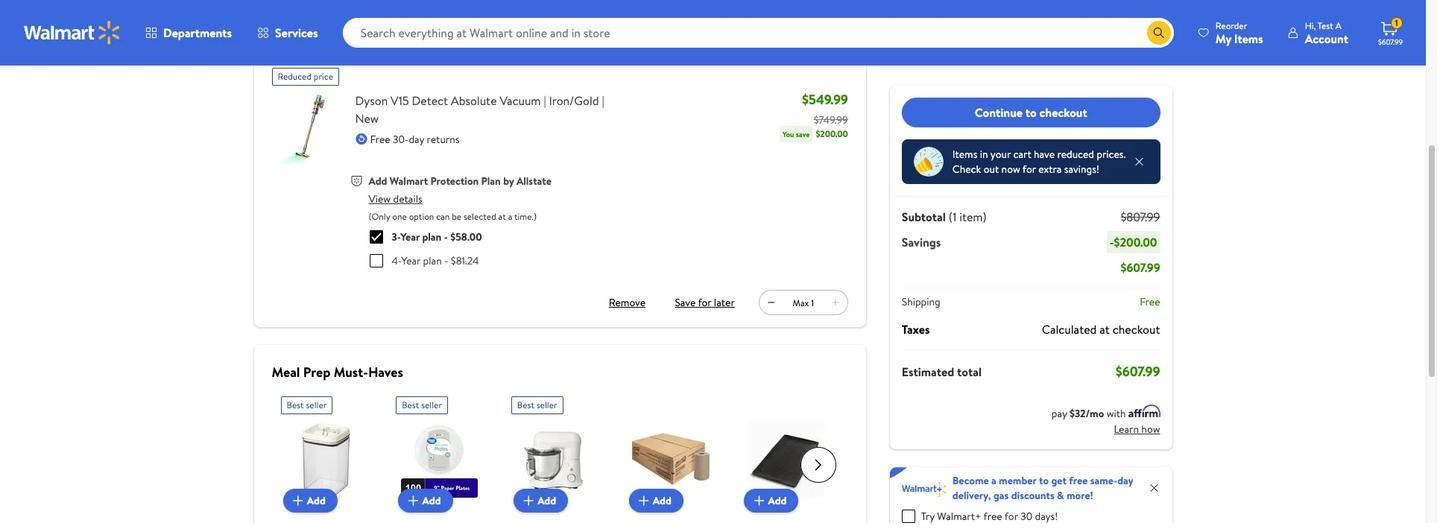 Task type: locate. For each thing, give the bounding box(es) containing it.
3-year plan - $58.00
[[392, 230, 482, 244]]

| right iron/gold
[[602, 92, 604, 108]]

day
[[409, 132, 424, 146], [1117, 473, 1133, 488]]

1 vertical spatial $200.00
[[1114, 234, 1157, 250]]

in
[[980, 147, 988, 162]]

add to cart image for first 'add' button from left
[[289, 492, 307, 510]]

2 add to cart image from the left
[[404, 492, 422, 510]]

reduced price image
[[914, 147, 944, 177]]

1 horizontal spatial items
[[1234, 30, 1263, 47]]

for
[[1023, 162, 1036, 177], [698, 295, 711, 310]]

add to cart image for third 'add' button from the left
[[520, 492, 538, 510]]

1 add to cart image from the left
[[289, 492, 307, 510]]

items right my
[[1234, 30, 1263, 47]]

0 horizontal spatial at
[[498, 210, 506, 223]]

continue to checkout
[[975, 104, 1087, 121]]

day inside become a member to get free same-day delivery, gas discounts & more!
[[1117, 473, 1133, 488]]

1 vertical spatial at
[[1100, 321, 1110, 338]]

save for later
[[675, 295, 735, 310]]

day left returns
[[409, 132, 424, 146]]

1 vertical spatial $607.99
[[1121, 259, 1160, 276]]

1 horizontal spatial free
[[1140, 294, 1160, 309]]

savings
[[902, 234, 941, 250]]

-$200.00
[[1110, 234, 1157, 250]]

free for free 30-day returns
[[370, 132, 390, 146]]

can
[[436, 210, 450, 223]]

save
[[796, 129, 810, 139]]

1 horizontal spatial add to cart image
[[404, 492, 422, 510]]

best for add to cart image corresponding to first 'add' button from left
[[287, 399, 304, 411]]

2 vertical spatial by
[[503, 173, 514, 188]]

year for 4-
[[401, 253, 421, 268]]

add to cart image for 2nd 'add' button from the right
[[635, 492, 653, 510]]

for right now
[[1023, 162, 1036, 177]]

0 horizontal spatial |
[[544, 92, 546, 108]]

2 add group from the left
[[396, 391, 484, 523]]

1 vertical spatial for
[[698, 295, 711, 310]]

1 horizontal spatial best seller
[[402, 399, 442, 411]]

checkout for continue to checkout
[[1039, 104, 1087, 121]]

walmart up details
[[390, 173, 428, 188]]

iron/gold
[[549, 92, 599, 108]]

seller for add to cart image corresponding to first 'add' button from left
[[306, 399, 327, 411]]

0 horizontal spatial add to cart image
[[520, 492, 538, 510]]

at right calculated
[[1100, 321, 1110, 338]]

1 horizontal spatial |
[[602, 92, 604, 108]]

0 horizontal spatial best
[[287, 399, 304, 411]]

add
[[369, 173, 387, 188], [307, 493, 326, 508], [422, 493, 441, 508], [538, 493, 556, 508], [653, 493, 671, 508], [768, 493, 787, 508]]

add to cart image
[[520, 492, 538, 510], [750, 492, 768, 510]]

by
[[294, 24, 304, 39], [311, 41, 322, 56], [503, 173, 514, 188]]

for right save
[[698, 295, 711, 310]]

items left the in
[[952, 147, 977, 162]]

0 horizontal spatial free
[[370, 132, 390, 146]]

1 vertical spatial checkout
[[1113, 321, 1160, 338]]

fulfilled
[[272, 41, 309, 56]]

add group
[[281, 391, 369, 523], [396, 391, 484, 523], [511, 391, 600, 523], [626, 391, 715, 523], [742, 391, 830, 523]]

0 vertical spatial walmart
[[324, 41, 363, 56]]

plan down option
[[422, 230, 442, 244]]

checkout for calculated at checkout
[[1113, 321, 1160, 338]]

plan for $81.24
[[423, 253, 442, 268]]

my
[[1216, 30, 1231, 47]]

add for third 'add' button from the left
[[538, 493, 556, 508]]

new
[[355, 110, 379, 126]]

extra
[[1038, 162, 1062, 177]]

2 best seller from the left
[[402, 399, 442, 411]]

checkout inside continue to checkout 'button'
[[1039, 104, 1087, 121]]

by right the "sold"
[[294, 24, 304, 39]]

items inside the reorder my items
[[1234, 30, 1263, 47]]

walmart down inc. at the top left of the page
[[324, 41, 363, 56]]

0 vertical spatial day
[[409, 132, 424, 146]]

plan down 3-year plan - $58.00
[[423, 253, 442, 268]]

0 vertical spatial at
[[498, 210, 506, 223]]

at
[[498, 210, 506, 223], [1100, 321, 1110, 338]]

2 add button from the left
[[398, 489, 453, 513]]

0 horizontal spatial a
[[508, 210, 512, 223]]

same-
[[1090, 473, 1117, 488]]

2 horizontal spatial by
[[503, 173, 514, 188]]

1 vertical spatial day
[[1117, 473, 1133, 488]]

pay $32/mo with
[[1052, 406, 1128, 421]]

0 vertical spatial year
[[400, 230, 420, 244]]

1 vertical spatial a
[[991, 473, 996, 488]]

2 horizontal spatial best
[[517, 399, 534, 411]]

decrease quantity dyson v15 detect absolute vacuum | iron/gold | new, current quantity 1 image
[[765, 297, 777, 309]]

1 horizontal spatial for
[[1023, 162, 1036, 177]]

total
[[957, 363, 982, 380]]

to right continue on the right of the page
[[1025, 104, 1037, 121]]

continue
[[975, 104, 1023, 121]]

-
[[444, 230, 448, 244], [1110, 234, 1114, 250], [444, 253, 448, 268]]

checkout up reduced
[[1039, 104, 1087, 121]]

0 vertical spatial for
[[1023, 162, 1036, 177]]

max
[[793, 296, 809, 309]]

0 horizontal spatial items
[[952, 147, 977, 162]]

$749.99
[[814, 112, 848, 127]]

reorder
[[1216, 19, 1247, 32]]

year down one at left
[[400, 230, 420, 244]]

2 | from the left
[[602, 92, 604, 108]]

checkout
[[1039, 104, 1087, 121], [1113, 321, 1160, 338]]

3 best seller from the left
[[517, 399, 557, 411]]

add to cart image for fourth 'add' button from right
[[404, 492, 422, 510]]

0 horizontal spatial seller
[[306, 399, 327, 411]]

2 best from the left
[[402, 399, 419, 411]]

by down dyson,
[[311, 41, 322, 56]]

&
[[1057, 488, 1064, 503]]

add for first 'add' button from left
[[307, 493, 326, 508]]

1 vertical spatial walmart
[[390, 173, 428, 188]]

|
[[544, 92, 546, 108], [602, 92, 604, 108]]

4 add group from the left
[[626, 391, 715, 523]]

1 add to cart image from the left
[[520, 492, 538, 510]]

1 vertical spatial free
[[1140, 294, 1160, 309]]

at right selected
[[498, 210, 506, 223]]

free left 30- in the left top of the page
[[370, 132, 390, 146]]

free 30-day returns
[[370, 132, 459, 146]]

2 horizontal spatial add to cart image
[[635, 492, 653, 510]]

v15
[[391, 92, 409, 108]]

$607.99 up affirm image on the bottom
[[1116, 362, 1160, 381]]

1 horizontal spatial at
[[1100, 321, 1110, 338]]

price
[[314, 70, 333, 82]]

seller for fourth 'add' button from right add to cart image
[[421, 399, 442, 411]]

selected
[[464, 210, 496, 223]]

0 vertical spatial a
[[508, 210, 512, 223]]

0 vertical spatial checkout
[[1039, 104, 1087, 121]]

1 horizontal spatial $200.00
[[1114, 234, 1157, 250]]

3-Year plan - $58.00 checkbox
[[369, 230, 383, 244]]

$607.99 right account
[[1378, 37, 1403, 47]]

member
[[999, 473, 1037, 488]]

0 horizontal spatial best seller
[[287, 399, 327, 411]]

inc.
[[340, 24, 356, 39]]

free up calculated at checkout
[[1140, 294, 1160, 309]]

1 horizontal spatial to
[[1039, 473, 1049, 488]]

to
[[1025, 104, 1037, 121], [1039, 473, 1049, 488]]

(only
[[369, 210, 390, 223]]

1 seller from the left
[[306, 399, 327, 411]]

Search search field
[[343, 18, 1174, 48]]

1 horizontal spatial seller
[[421, 399, 442, 411]]

subtotal
[[902, 209, 946, 225]]

close walmart plus section image
[[1148, 482, 1160, 494]]

0 vertical spatial $200.00
[[816, 127, 848, 140]]

$200.00 down the $807.99
[[1114, 234, 1157, 250]]

2 add to cart image from the left
[[750, 492, 768, 510]]

$200.00 right save
[[816, 127, 848, 140]]

2 horizontal spatial seller
[[537, 399, 557, 411]]

0 horizontal spatial for
[[698, 295, 711, 310]]

haves
[[368, 363, 403, 382]]

details
[[393, 192, 422, 206]]

services
[[275, 25, 318, 41]]

sold
[[272, 24, 291, 39]]

a left time.)
[[508, 210, 512, 223]]

reduced
[[278, 70, 312, 82]]

year
[[400, 230, 420, 244], [401, 253, 421, 268]]

for inside items in your cart have reduced prices. check out now for extra savings!
[[1023, 162, 1036, 177]]

at inside view details (only one option can be selected at a time.)
[[498, 210, 506, 223]]

0 horizontal spatial $200.00
[[816, 127, 848, 140]]

0 vertical spatial to
[[1025, 104, 1037, 121]]

1 vertical spatial to
[[1039, 473, 1049, 488]]

1 horizontal spatial add to cart image
[[750, 492, 768, 510]]

$549.99
[[802, 90, 848, 108]]

0 horizontal spatial 1
[[811, 296, 814, 309]]

remove
[[609, 295, 646, 310]]

3-
[[392, 230, 400, 244]]

a right become
[[991, 473, 996, 488]]

0 vertical spatial items
[[1234, 30, 1263, 47]]

1 best seller from the left
[[287, 399, 327, 411]]

2 horizontal spatial best seller
[[517, 399, 557, 411]]

returns
[[427, 132, 459, 146]]

4-
[[392, 253, 401, 268]]

1 horizontal spatial 1
[[1395, 17, 1398, 29]]

0 horizontal spatial checkout
[[1039, 104, 1087, 121]]

calculated at checkout
[[1042, 321, 1160, 338]]

0 vertical spatial plan
[[422, 230, 442, 244]]

1 right max
[[811, 296, 814, 309]]

best seller for add to cart image corresponding to first 'add' button from left
[[287, 399, 327, 411]]

3 add to cart image from the left
[[635, 492, 653, 510]]

calculated
[[1042, 321, 1097, 338]]

1 right a
[[1395, 17, 1398, 29]]

meal prep must-haves
[[272, 363, 403, 382]]

free
[[1069, 473, 1088, 488]]

walmart
[[324, 41, 363, 56], [390, 173, 428, 188]]

1 horizontal spatial best
[[402, 399, 419, 411]]

$549.99 $749.99 you save $200.00
[[782, 90, 848, 140]]

$200.00
[[816, 127, 848, 140], [1114, 234, 1157, 250]]

0 vertical spatial free
[[370, 132, 390, 146]]

best
[[287, 399, 304, 411], [402, 399, 419, 411], [517, 399, 534, 411]]

seller
[[306, 399, 327, 411], [421, 399, 442, 411], [537, 399, 557, 411]]

account
[[1305, 30, 1348, 47]]

1 vertical spatial plan
[[423, 253, 442, 268]]

0 horizontal spatial by
[[294, 24, 304, 39]]

$607.99 down -$200.00
[[1121, 259, 1160, 276]]

0 horizontal spatial to
[[1025, 104, 1037, 121]]

year right 4-year plan - $81.24 option
[[401, 253, 421, 268]]

a
[[1335, 19, 1341, 32]]

1 horizontal spatial checkout
[[1113, 321, 1160, 338]]

1 best from the left
[[287, 399, 304, 411]]

| right vacuum
[[544, 92, 546, 108]]

add for 2nd 'add' button from the right
[[653, 493, 671, 508]]

add button
[[283, 489, 338, 513], [398, 489, 453, 513], [514, 489, 568, 513], [629, 489, 683, 513], [744, 489, 799, 513]]

dyson,
[[307, 24, 338, 39]]

by right plan
[[503, 173, 514, 188]]

to left get at right
[[1039, 473, 1049, 488]]

1 | from the left
[[544, 92, 546, 108]]

1
[[1395, 17, 1398, 29], [811, 296, 814, 309]]

1 horizontal spatial day
[[1117, 473, 1133, 488]]

free
[[370, 132, 390, 146], [1140, 294, 1160, 309]]

2 seller from the left
[[421, 399, 442, 411]]

day left close walmart plus section icon on the bottom right
[[1117, 473, 1133, 488]]

taxes
[[902, 321, 930, 338]]

0 horizontal spatial add to cart image
[[289, 492, 307, 510]]

$200.00 inside $549.99 $749.99 you save $200.00
[[816, 127, 848, 140]]

1 add group from the left
[[281, 391, 369, 523]]

add to cart image
[[289, 492, 307, 510], [404, 492, 422, 510], [635, 492, 653, 510]]

more!
[[1067, 488, 1093, 503]]

best seller
[[287, 399, 327, 411], [402, 399, 442, 411], [517, 399, 557, 411]]

0 horizontal spatial walmart
[[324, 41, 363, 56]]

- for $58.00
[[444, 230, 448, 244]]

have
[[1034, 147, 1055, 162]]

checkout right calculated
[[1113, 321, 1160, 338]]

1 horizontal spatial by
[[311, 41, 322, 56]]

1 vertical spatial year
[[401, 253, 421, 268]]

1 vertical spatial items
[[952, 147, 977, 162]]

1 horizontal spatial a
[[991, 473, 996, 488]]

0 vertical spatial 1
[[1395, 17, 1398, 29]]

time.)
[[514, 210, 537, 223]]

year for 3-
[[400, 230, 420, 244]]

5 add group from the left
[[742, 391, 830, 523]]



Task type: vqa. For each thing, say whether or not it's contained in the screenshot.
Sold by Dyson, Inc. Fulfilled by Walmart
yes



Task type: describe. For each thing, give the bounding box(es) containing it.
cart
[[1013, 147, 1031, 162]]

allstate
[[516, 173, 552, 188]]

increase quantity dyson v15 detect absolute vacuum | iron/gold | new, current quantity 1 image
[[829, 297, 841, 309]]

1 add button from the left
[[283, 489, 338, 513]]

a inside view details (only one option can be selected at a time.)
[[508, 210, 512, 223]]

option
[[409, 210, 434, 223]]

your
[[991, 147, 1011, 162]]

3 add button from the left
[[514, 489, 568, 513]]

test
[[1318, 19, 1333, 32]]

walmart image
[[24, 21, 121, 45]]

become a member to get free same-day delivery, gas discounts & more!
[[952, 473, 1133, 503]]

5 add button from the left
[[744, 489, 799, 513]]

save
[[675, 295, 696, 310]]

walmart inside sold by dyson, inc. fulfilled by walmart
[[324, 41, 363, 56]]

departments button
[[133, 15, 245, 51]]

3 add group from the left
[[511, 391, 600, 523]]

add to cart image for 1st 'add' button from right
[[750, 492, 768, 510]]

$32/mo
[[1070, 406, 1104, 421]]

save for later button
[[672, 291, 738, 315]]

hi,
[[1305, 19, 1316, 32]]

detect
[[412, 92, 448, 108]]

absolute
[[451, 92, 497, 108]]

best seller for fourth 'add' button from right add to cart image
[[402, 399, 442, 411]]

now
[[1002, 162, 1020, 177]]

close nudge image
[[1133, 156, 1145, 168]]

learn how
[[1114, 422, 1160, 437]]

view details button
[[369, 192, 422, 206]]

for inside button
[[698, 295, 711, 310]]

vacuum
[[500, 92, 541, 108]]

subtotal (1 item)
[[902, 209, 987, 225]]

check
[[952, 162, 981, 177]]

be
[[452, 210, 461, 223]]

free for free
[[1140, 294, 1160, 309]]

become a member to get free same-day delivery, gas discounts & more! banner
[[890, 467, 1172, 523]]

plan for $58.00
[[422, 230, 442, 244]]

3 best from the left
[[517, 399, 534, 411]]

delivery,
[[952, 488, 991, 503]]

- for $81.24
[[444, 253, 448, 268]]

remove button
[[603, 291, 651, 315]]

(1
[[949, 209, 957, 225]]

1 inside 1 $607.99
[[1395, 17, 1398, 29]]

one
[[392, 210, 407, 223]]

4-Year plan - $81.24 checkbox
[[369, 254, 383, 268]]

protection
[[430, 173, 479, 188]]

dyson v15 detect absolute vacuum | iron/gold | new link
[[355, 91, 625, 127]]

best for fourth 'add' button from right add to cart image
[[402, 399, 419, 411]]

savings!
[[1064, 162, 1099, 177]]

reduced
[[1057, 147, 1094, 162]]

pay
[[1052, 406, 1067, 421]]

search icon image
[[1153, 27, 1165, 39]]

shipping
[[902, 294, 940, 309]]

later
[[714, 295, 735, 310]]

become
[[952, 473, 989, 488]]

0 vertical spatial $607.99
[[1378, 37, 1403, 47]]

prep
[[303, 363, 330, 382]]

4-year plan - $81.24
[[392, 253, 479, 268]]

you
[[782, 129, 794, 139]]

to inside become a member to get free same-day delivery, gas discounts & more!
[[1039, 473, 1049, 488]]

1 vertical spatial 1
[[811, 296, 814, 309]]

reduced price alert
[[272, 61, 339, 85]]

1 horizontal spatial walmart
[[390, 173, 428, 188]]

$807.99
[[1121, 209, 1160, 225]]

walmart plus image
[[902, 482, 947, 497]]

0 vertical spatial by
[[294, 24, 304, 39]]

dyson v15 detect absolute vacuum | iron/gold | new
[[355, 92, 604, 126]]

item)
[[959, 209, 987, 225]]

add walmart protection plan by allstate
[[369, 173, 552, 188]]

services button
[[245, 15, 331, 51]]

$81.24
[[451, 253, 479, 268]]

continue to checkout button
[[902, 98, 1160, 127]]

items in your cart have reduced prices. check out now for extra savings!
[[952, 147, 1126, 177]]

reorder my items
[[1216, 19, 1263, 47]]

next slide for horizontalscrollerrecommendations list image
[[800, 447, 836, 483]]

plan
[[481, 173, 501, 188]]

30-
[[393, 132, 409, 146]]

1 $607.99
[[1378, 17, 1403, 47]]

get
[[1051, 473, 1067, 488]]

add for 1st 'add' button from right
[[768, 493, 787, 508]]

Walmart Site-Wide search field
[[343, 18, 1174, 48]]

estimated
[[902, 363, 954, 380]]

sold by dyson, inc. fulfilled by walmart
[[272, 24, 363, 56]]

affirm image
[[1128, 405, 1160, 417]]

Try Walmart+ free for 30 days! checkbox
[[902, 510, 915, 523]]

meal
[[272, 363, 300, 382]]

to inside 'button'
[[1025, 104, 1037, 121]]

learn
[[1114, 422, 1139, 437]]

how
[[1141, 422, 1160, 437]]

dyson v15 detect absolute vacuum | iron/gold | new, with add-on services, 1 in cart image
[[272, 91, 343, 163]]

a inside become a member to get free same-day delivery, gas discounts & more!
[[991, 473, 996, 488]]

reduced price
[[278, 70, 333, 82]]

view details (only one option can be selected at a time.)
[[369, 192, 537, 223]]

departments
[[163, 25, 232, 41]]

items inside items in your cart have reduced prices. check out now for extra savings!
[[952, 147, 977, 162]]

$58.00
[[450, 230, 482, 244]]

max 1
[[793, 296, 814, 309]]

hi, test a account
[[1305, 19, 1348, 47]]

0 horizontal spatial day
[[409, 132, 424, 146]]

add for fourth 'add' button from right
[[422, 493, 441, 508]]

view
[[369, 192, 391, 206]]

1 vertical spatial by
[[311, 41, 322, 56]]

must-
[[334, 363, 368, 382]]

2 vertical spatial $607.99
[[1116, 362, 1160, 381]]

dyson
[[355, 92, 388, 108]]

3 seller from the left
[[537, 399, 557, 411]]

4 add button from the left
[[629, 489, 683, 513]]

gas
[[994, 488, 1009, 503]]

dyson, inc. link
[[307, 24, 356, 39]]



